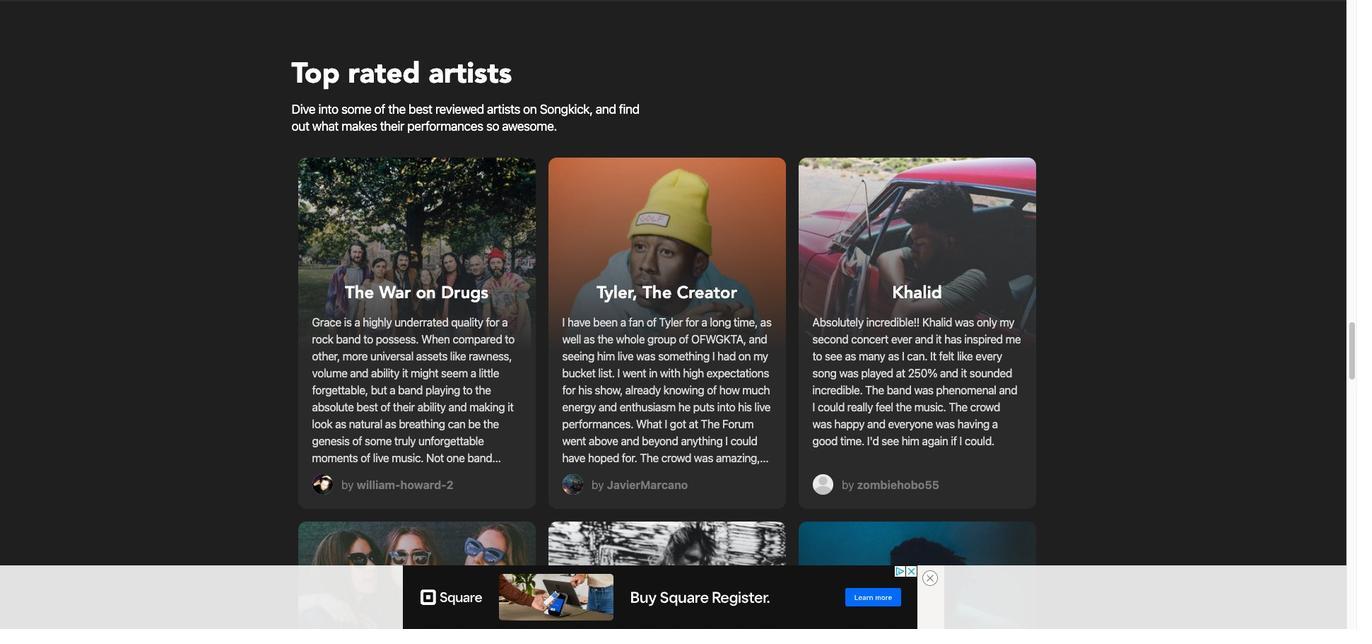 Task type: describe. For each thing, give the bounding box(es) containing it.
can.
[[907, 350, 928, 363]]

whole
[[616, 333, 645, 346]]

grace is a highly underrated quality for a rock band to possess. when compared to other, more universal assets like rawness, volume and ability it might seem a little forgettable, but a band playing to the absolute best of their ability and making it look as natural as breathing can be the genesis of some truly unforgettable moments of live music. not one band…
[[312, 316, 515, 464]]

0 vertical spatial his
[[578, 384, 592, 397]]

compared
[[453, 333, 502, 346]]

time,
[[734, 316, 758, 329]]

he
[[678, 401, 691, 414]]

i right if
[[960, 435, 962, 447]]

group
[[648, 333, 676, 346]]

every
[[976, 350, 1002, 363]]

1 horizontal spatial for
[[562, 384, 576, 397]]

universal
[[370, 350, 413, 363]]

my inside absolutely incredible!! khalid was only my second concert ever and it has inspired me to see as many as i can. it felt like every song was played at 250% and it sounded incredible. the band was phenomenal and i could really feel the music. the crowd was happy and everyone was having a good time. i'd see him again if i could.
[[1000, 316, 1015, 329]]

the up making
[[475, 384, 491, 397]]

the inside i have been a fan of tyler for a long time, as well as the whole group of ofwgkta, and seeing him live was something i had on my bucket list. i went in with high expectations for his show, already knowing of how much energy and enthusiasm he puts into his live performances. what i got at the forum went above and beyond anything i could have hoped for.    the crowd was amazing,…
[[598, 333, 613, 346]]

what
[[312, 119, 339, 134]]

show,
[[595, 384, 623, 397]]

a left fan
[[620, 316, 626, 329]]

it left has
[[936, 333, 942, 346]]

little
[[479, 367, 499, 380]]

some inside grace is a highly underrated quality for a rock band to possess. when compared to other, more universal assets like rawness, volume and ability it might seem a little forgettable, but a band playing to the absolute best of their ability and making it look as natural as breathing can be the genesis of some truly unforgettable moments of live music. not one band…
[[365, 435, 392, 447]]

top rated artists
[[292, 54, 512, 93]]

of up william- at the left of the page
[[361, 452, 370, 464]]

for inside grace is a highly underrated quality for a rock band to possess. when compared to other, more universal assets like rawness, volume and ability it might seem a little forgettable, but a band playing to the absolute best of their ability and making it look as natural as breathing can be the genesis of some truly unforgettable moments of live music. not one band…
[[486, 316, 499, 329]]

underrated
[[394, 316, 448, 329]]

the down puts
[[701, 418, 720, 430]]

be
[[468, 418, 481, 430]]

live inside grace is a highly underrated quality for a rock band to possess. when compared to other, more universal assets like rawness, volume and ability it might seem a little forgettable, but a band playing to the absolute best of their ability and making it look as natural as breathing can be the genesis of some truly unforgettable moments of live music. not one band…
[[373, 452, 389, 464]]

to down seem
[[463, 384, 473, 397]]

crowd inside i have been a fan of tyler for a long time, as well as the whole group of ofwgkta, and seeing him live was something i had on my bucket list. i went in with high expectations for his show, already knowing of how much energy and enthusiasm he puts into his live performances. what i got at the forum went above and beyond anything i could have hoped for.    the crowd was amazing,…
[[661, 452, 691, 464]]

performances
[[407, 119, 483, 134]]

energy
[[562, 401, 596, 414]]

advertisement element
[[403, 566, 917, 629]]

2 horizontal spatial for
[[686, 316, 699, 329]]

one
[[447, 452, 465, 464]]

a left long
[[702, 316, 707, 329]]

really
[[847, 401, 873, 414]]

well
[[562, 333, 581, 346]]

it
[[930, 350, 936, 363]]

0 vertical spatial khalid
[[892, 281, 942, 305]]

was up if
[[936, 418, 955, 430]]

was up good on the right bottom of the page
[[813, 418, 832, 430]]

a right but
[[390, 384, 395, 397]]

tyler, the creator
[[597, 281, 737, 305]]

making
[[469, 401, 505, 414]]

played
[[861, 367, 893, 380]]

tyler,
[[597, 281, 638, 305]]

had
[[717, 350, 736, 363]]

i right the list.
[[617, 367, 620, 380]]

other,
[[312, 350, 340, 363]]

i left had
[[712, 350, 715, 363]]

and down felt on the bottom
[[940, 367, 958, 380]]

creator
[[677, 281, 737, 305]]

look
[[312, 418, 332, 430]]

zombiehobo55's profile image image
[[813, 474, 833, 495]]

was up has
[[955, 316, 974, 329]]

absolutely
[[813, 316, 864, 329]]

been
[[593, 316, 618, 329]]

reviewed
[[435, 102, 484, 117]]

250%
[[908, 367, 937, 380]]

1 horizontal spatial live
[[618, 350, 634, 363]]

0 horizontal spatial ability
[[371, 367, 399, 380]]

0 horizontal spatial band
[[336, 333, 361, 346]]

the right be
[[483, 418, 499, 430]]

top
[[292, 54, 340, 93]]

expectations
[[707, 367, 769, 380]]

incredible.
[[813, 384, 863, 397]]

i left got
[[665, 418, 667, 430]]

long
[[710, 316, 731, 329]]

could inside absolutely incredible!! khalid was only my second concert ever and it has inspired me to see as many as i can. it felt like every song was played at 250% and it sounded incredible. the band was phenomenal and i could really feel the music. the crowd was happy and everyone was having a good time. i'd see him again if i could.
[[818, 401, 845, 414]]

truly
[[394, 435, 416, 447]]

javiermarcano's profile image image
[[562, 474, 583, 495]]

awesome.
[[502, 119, 557, 134]]

dive into some of the best reviewed artists on songkick, and find out what makes their performances so awesome.
[[292, 102, 640, 134]]

so
[[486, 119, 499, 134]]

was up in
[[636, 350, 656, 363]]

amazing,…
[[716, 452, 769, 464]]

assets
[[416, 350, 447, 363]]

natural
[[349, 418, 382, 430]]

him inside i have been a fan of tyler for a long time, as well as the whole group of ofwgkta, and seeing him live was something i had on my bucket list. i went in with high expectations for his show, already knowing of how much energy and enthusiasm he puts into his live performances. what i got at the forum went above and beyond anything i could have hoped for.    the crowd was amazing,…
[[597, 350, 615, 363]]

rawness,
[[469, 350, 512, 363]]

what
[[636, 418, 662, 430]]

seem
[[441, 367, 468, 380]]

was up incredible.
[[839, 367, 859, 380]]

highly
[[363, 316, 392, 329]]

much
[[742, 384, 770, 397]]

ofwgkta,
[[691, 333, 746, 346]]

concert
[[851, 333, 889, 346]]

at inside absolutely incredible!! khalid was only my second concert ever and it has inspired me to see as many as i can. it felt like every song was played at 250% and it sounded incredible. the band was phenomenal and i could really feel the music. the crowd was happy and everyone was having a good time. i'd see him again if i could.
[[896, 367, 905, 380]]

as right time,
[[760, 316, 772, 329]]

0 vertical spatial have
[[568, 316, 591, 329]]

0 vertical spatial went
[[623, 367, 646, 380]]

forum
[[722, 418, 754, 430]]

might
[[411, 367, 438, 380]]

already
[[625, 384, 661, 397]]

at inside i have been a fan of tyler for a long time, as well as the whole group of ofwgkta, and seeing him live was something i had on my bucket list. i went in with high expectations for his show, already knowing of how much energy and enthusiasm he puts into his live performances. what i got at the forum went above and beyond anything i could have hoped for.    the crowd was amazing,…
[[689, 418, 698, 430]]

the down "phenomenal"
[[949, 401, 968, 414]]

high
[[683, 367, 704, 380]]

by javiermarcano
[[592, 478, 688, 491]]

list.
[[598, 367, 615, 380]]

puts
[[693, 401, 715, 414]]

it left might
[[402, 367, 408, 380]]

performances.
[[562, 418, 633, 430]]

1 vertical spatial ability
[[417, 401, 446, 414]]

find
[[619, 102, 640, 117]]

on inside i have been a fan of tyler for a long time, as well as the whole group of ofwgkta, and seeing him live was something i had on my bucket list. i went in with high expectations for his show, already knowing of how much energy and enthusiasm he puts into his live performances. what i got at the forum went above and beyond anything i could have hoped for.    the crowd was amazing,…
[[738, 350, 751, 363]]

bucket
[[562, 367, 596, 380]]

my inside i have been a fan of tyler for a long time, as well as the whole group of ofwgkta, and seeing him live was something i had on my bucket list. i went in with high expectations for his show, already knowing of how much energy and enthusiasm he puts into his live performances. what i got at the forum went above and beyond anything i could have hoped for.    the crowd was amazing,…
[[753, 350, 768, 363]]

seeing
[[562, 350, 594, 363]]

only
[[977, 316, 997, 329]]

i'd
[[867, 435, 879, 447]]

of right fan
[[647, 316, 656, 329]]

some inside dive into some of the best reviewed artists on songkick, and find out what makes their performances so awesome.
[[341, 102, 371, 117]]

i have been a fan of tyler for a long time, as well as the whole group of ofwgkta, and seeing him live was something i had on my bucket list. i went in with high expectations for his show, already knowing of how much energy and enthusiasm he puts into his live performances. what i got at the forum went above and beyond anything i could have hoped for.    the crowd was amazing,…
[[562, 316, 772, 464]]

and up can.
[[915, 333, 933, 346]]

ever
[[891, 333, 912, 346]]

to down the "highly"
[[363, 333, 373, 346]]

3 by from the left
[[842, 478, 854, 491]]

hoped
[[588, 452, 619, 464]]

genesis
[[312, 435, 350, 447]]

their inside grace is a highly underrated quality for a rock band to possess. when compared to other, more universal assets like rawness, volume and ability it might seem a little forgettable, but a band playing to the absolute best of their ability and making it look as natural as breathing can be the genesis of some truly unforgettable moments of live music. not one band…
[[393, 401, 415, 414]]

again
[[922, 435, 948, 447]]

more
[[343, 350, 368, 363]]

was down anything
[[694, 452, 713, 464]]



Task type: vqa. For each thing, say whether or not it's contained in the screenshot.
the Calvin Harris (77) Kanye West (59) Good Times Ahead (50) N.E.R.D. (49) Lupe Fiasco (46)
no



Task type: locate. For each thing, give the bounding box(es) containing it.
on up underrated
[[416, 281, 436, 305]]

2 horizontal spatial live
[[755, 401, 771, 414]]

as left "many"
[[845, 350, 856, 363]]

khalid
[[892, 281, 942, 305], [922, 316, 952, 329]]

1 vertical spatial him
[[902, 435, 919, 447]]

0 horizontal spatial on
[[416, 281, 436, 305]]

a right is
[[354, 316, 360, 329]]

moments
[[312, 452, 358, 464]]

1 vertical spatial music.
[[392, 452, 424, 464]]

1 vertical spatial could
[[731, 435, 757, 447]]

ability up but
[[371, 367, 399, 380]]

1 vertical spatial into
[[717, 401, 735, 414]]

time.
[[840, 435, 864, 447]]

was
[[955, 316, 974, 329], [636, 350, 656, 363], [839, 367, 859, 380], [914, 384, 933, 397], [813, 418, 832, 430], [936, 418, 955, 430], [694, 452, 713, 464]]

0 horizontal spatial at
[[689, 418, 698, 430]]

0 vertical spatial ability
[[371, 367, 399, 380]]

as right well
[[584, 333, 595, 346]]

0 horizontal spatial like
[[450, 350, 466, 363]]

to inside absolutely incredible!! khalid was only my second concert ever and it has inspired me to see as many as i can. it felt like every song was played at 250% and it sounded incredible. the band was phenomenal and i could really feel the music. the crowd was happy and everyone was having a good time. i'd see him again if i could.
[[813, 350, 822, 363]]

fan
[[629, 316, 644, 329]]

artists up reviewed at the top left of the page
[[429, 54, 512, 93]]

their right makes
[[380, 119, 404, 134]]

1 like from the left
[[450, 350, 466, 363]]

of up makes
[[374, 102, 385, 117]]

into up what
[[318, 102, 338, 117]]

and up for.
[[621, 435, 639, 447]]

the up 'tyler'
[[643, 281, 672, 305]]

him inside absolutely incredible!! khalid was only my second concert ever and it has inspired me to see as many as i can. it felt like every song was played at 250% and it sounded incredible. the band was phenomenal and i could really feel the music. the crowd was happy and everyone was having a good time. i'd see him again if i could.
[[902, 435, 919, 447]]

2 horizontal spatial on
[[738, 350, 751, 363]]

him up the list.
[[597, 350, 615, 363]]

at
[[896, 367, 905, 380], [689, 418, 698, 430]]

crowd up having
[[970, 401, 1000, 414]]

0 vertical spatial some
[[341, 102, 371, 117]]

0 vertical spatial live
[[618, 350, 634, 363]]

into inside dive into some of the best reviewed artists on songkick, and find out what makes their performances so awesome.
[[318, 102, 338, 117]]

0 vertical spatial their
[[380, 119, 404, 134]]

zombiehobo55
[[857, 478, 939, 491]]

feel
[[876, 401, 893, 414]]

live down whole
[[618, 350, 634, 363]]

1 vertical spatial best
[[356, 401, 378, 414]]

0 horizontal spatial into
[[318, 102, 338, 117]]

as up truly
[[385, 418, 396, 430]]

music. up everyone
[[914, 401, 946, 414]]

best up performances
[[409, 102, 432, 117]]

and down show, on the left bottom
[[599, 401, 617, 414]]

best up natural
[[356, 401, 378, 414]]

unforgettable
[[418, 435, 484, 447]]

many
[[859, 350, 885, 363]]

of inside dive into some of the best reviewed artists on songkick, and find out what makes their performances so awesome.
[[374, 102, 385, 117]]

see right the i'd
[[882, 435, 899, 447]]

1 vertical spatial have
[[562, 452, 585, 464]]

a up compared
[[502, 316, 508, 329]]

0 vertical spatial could
[[818, 401, 845, 414]]

band up feel
[[887, 384, 912, 397]]

grace
[[312, 316, 341, 329]]

not
[[426, 452, 444, 464]]

tyler
[[659, 316, 683, 329]]

having
[[958, 418, 990, 430]]

above
[[589, 435, 618, 447]]

music. inside absolutely incredible!! khalid was only my second concert ever and it has inspired me to see as many as i can. it felt like every song was played at 250% and it sounded incredible. the band was phenomenal and i could really feel the music. the crowd was happy and everyone was having a good time. i'd see him again if i could.
[[914, 401, 946, 414]]

my
[[1000, 316, 1015, 329], [753, 350, 768, 363]]

the up everyone
[[896, 401, 912, 414]]

music. inside grace is a highly underrated quality for a rock band to possess. when compared to other, more universal assets like rawness, volume and ability it might seem a little forgettable, but a band playing to the absolute best of their ability and making it look as natural as breathing can be the genesis of some truly unforgettable moments of live music. not one band…
[[392, 452, 424, 464]]

0 vertical spatial into
[[318, 102, 338, 117]]

when
[[421, 333, 450, 346]]

in
[[649, 367, 657, 380]]

good
[[813, 435, 838, 447]]

their inside dive into some of the best reviewed artists on songkick, and find out what makes their performances so awesome.
[[380, 119, 404, 134]]

0 horizontal spatial crowd
[[661, 452, 691, 464]]

1 vertical spatial khalid
[[922, 316, 952, 329]]

on inside dive into some of the best reviewed artists on songkick, and find out what makes their performances so awesome.
[[523, 102, 537, 117]]

happy
[[834, 418, 865, 430]]

to up rawness,
[[505, 333, 515, 346]]

incredible!!
[[866, 316, 920, 329]]

2 like from the left
[[957, 350, 973, 363]]

1 horizontal spatial music.
[[914, 401, 946, 414]]

but
[[371, 384, 387, 397]]

best inside dive into some of the best reviewed artists on songkick, and find out what makes their performances so awesome.
[[409, 102, 432, 117]]

artists
[[429, 54, 512, 93], [487, 102, 520, 117]]

like right felt on the bottom
[[957, 350, 973, 363]]

by for the
[[341, 478, 354, 491]]

to
[[363, 333, 373, 346], [505, 333, 515, 346], [813, 350, 822, 363], [463, 384, 473, 397]]

the inside dive into some of the best reviewed artists on songkick, and find out what makes their performances so awesome.
[[388, 102, 406, 117]]

khalid inside absolutely incredible!! khalid was only my second concert ever and it has inspired me to see as many as i can. it felt like every song was played at 250% and it sounded incredible. the band was phenomenal and i could really feel the music. the crowd was happy and everyone was having a good time. i'd see him again if i could.
[[922, 316, 952, 329]]

0 vertical spatial artists
[[429, 54, 512, 93]]

by
[[341, 478, 354, 491], [592, 478, 604, 491], [842, 478, 854, 491]]

for down 'bucket'
[[562, 384, 576, 397]]

0 horizontal spatial him
[[597, 350, 615, 363]]

it
[[936, 333, 942, 346], [402, 367, 408, 380], [961, 367, 967, 380], [508, 401, 514, 414]]

inspired
[[964, 333, 1003, 346]]

0 horizontal spatial my
[[753, 350, 768, 363]]

0 vertical spatial best
[[409, 102, 432, 117]]

1 horizontal spatial could
[[818, 401, 845, 414]]

1 horizontal spatial ability
[[417, 401, 446, 414]]

0 horizontal spatial for
[[486, 316, 499, 329]]

1 vertical spatial live
[[755, 401, 771, 414]]

a right having
[[992, 418, 998, 430]]

0 horizontal spatial see
[[825, 350, 842, 363]]

by right zombiehobo55's profile image
[[842, 478, 854, 491]]

band…
[[467, 452, 501, 464]]

artists inside dive into some of the best reviewed artists on songkick, and find out what makes their performances so awesome.
[[487, 102, 520, 117]]

1 horizontal spatial see
[[882, 435, 899, 447]]

and down the sounded
[[999, 384, 1017, 397]]

as down "ever"
[[888, 350, 899, 363]]

songkick,
[[540, 102, 593, 117]]

and up the i'd
[[867, 418, 886, 430]]

0 horizontal spatial by
[[341, 478, 354, 491]]

it right making
[[508, 401, 514, 414]]

0 vertical spatial him
[[597, 350, 615, 363]]

2 horizontal spatial band
[[887, 384, 912, 397]]

with
[[660, 367, 680, 380]]

0 vertical spatial on
[[523, 102, 537, 117]]

band down might
[[398, 384, 423, 397]]

i down incredible.
[[813, 401, 815, 414]]

by right javiermarcano's profile image
[[592, 478, 604, 491]]

and down more
[[350, 367, 368, 380]]

0 horizontal spatial best
[[356, 401, 378, 414]]

0 vertical spatial my
[[1000, 316, 1015, 329]]

anything
[[681, 435, 723, 447]]

for right 'tyler'
[[686, 316, 699, 329]]

1 horizontal spatial his
[[738, 401, 752, 414]]

1 by from the left
[[341, 478, 354, 491]]

1 vertical spatial at
[[689, 418, 698, 430]]

1 vertical spatial crowd
[[661, 452, 691, 464]]

2 vertical spatial live
[[373, 452, 389, 464]]

0 vertical spatial crowd
[[970, 401, 1000, 414]]

for.
[[622, 452, 637, 464]]

2 by from the left
[[592, 478, 604, 491]]

1 horizontal spatial into
[[717, 401, 735, 414]]

0 horizontal spatial music.
[[392, 452, 424, 464]]

a inside absolutely incredible!! khalid was only my second concert ever and it has inspired me to see as many as i can. it felt like every song was played at 250% and it sounded incredible. the band was phenomenal and i could really feel the music. the crowd was happy and everyone was having a good time. i'd see him again if i could.
[[992, 418, 998, 430]]

band inside absolutely incredible!! khalid was only my second concert ever and it has inspired me to see as many as i can. it felt like every song was played at 250% and it sounded incredible. the band was phenomenal and i could really feel the music. the crowd was happy and everyone was having a good time. i'd see him again if i could.
[[887, 384, 912, 397]]

1 vertical spatial his
[[738, 401, 752, 414]]

playing
[[425, 384, 460, 397]]

has
[[944, 333, 962, 346]]

rated
[[348, 54, 420, 93]]

into down how at the bottom
[[717, 401, 735, 414]]

on up awesome.
[[523, 102, 537, 117]]

2 horizontal spatial by
[[842, 478, 854, 491]]

is
[[344, 316, 352, 329]]

artists up so
[[487, 102, 520, 117]]

me
[[1006, 333, 1021, 346]]

of up something on the bottom of page
[[679, 333, 689, 346]]

by right william-howard-2's profile image
[[341, 478, 354, 491]]

the right for.
[[640, 452, 659, 464]]

1 horizontal spatial him
[[902, 435, 919, 447]]

1 vertical spatial went
[[562, 435, 586, 447]]

1 horizontal spatial band
[[398, 384, 423, 397]]

crowd inside absolutely incredible!! khalid was only my second concert ever and it has inspired me to see as many as i can. it felt like every song was played at 250% and it sounded incredible. the band was phenomenal and i could really feel the music. the crowd was happy and everyone was having a good time. i'd see him again if i could.
[[970, 401, 1000, 414]]

1 horizontal spatial on
[[523, 102, 537, 117]]

the up is
[[345, 281, 374, 305]]

out
[[292, 119, 309, 134]]

on right had
[[738, 350, 751, 363]]

can
[[448, 418, 466, 430]]

makes
[[342, 119, 377, 134]]

i
[[562, 316, 565, 329], [712, 350, 715, 363], [902, 350, 904, 363], [617, 367, 620, 380], [813, 401, 815, 414], [665, 418, 667, 430], [725, 435, 728, 447], [960, 435, 962, 447]]

second
[[813, 333, 848, 346]]

at left '250%'
[[896, 367, 905, 380]]

was down '250%'
[[914, 384, 933, 397]]

of left how at the bottom
[[707, 384, 717, 397]]

if
[[951, 435, 957, 447]]

and down time,
[[749, 333, 767, 346]]

his up forum
[[738, 401, 752, 414]]

by zombiehobo55
[[842, 478, 939, 491]]

some down natural
[[365, 435, 392, 447]]

javiermarcano
[[607, 478, 688, 491]]

0 horizontal spatial live
[[373, 452, 389, 464]]

of down but
[[381, 401, 390, 414]]

1 horizontal spatial by
[[592, 478, 604, 491]]

band down is
[[336, 333, 361, 346]]

1 vertical spatial some
[[365, 435, 392, 447]]

i left can.
[[902, 350, 904, 363]]

1 horizontal spatial at
[[896, 367, 905, 380]]

as right "look"
[[335, 418, 346, 430]]

and up can
[[448, 401, 467, 414]]

of down natural
[[352, 435, 362, 447]]

to up song
[[813, 350, 822, 363]]

the down the 'played' at the right of page
[[865, 384, 884, 397]]

best inside grace is a highly underrated quality for a rock band to possess. when compared to other, more universal assets like rawness, volume and ability it might seem a little forgettable, but a band playing to the absolute best of their ability and making it look as natural as breathing can be the genesis of some truly unforgettable moments of live music. not one band…
[[356, 401, 378, 414]]

0 horizontal spatial went
[[562, 435, 586, 447]]

the down been
[[598, 333, 613, 346]]

live down much
[[755, 401, 771, 414]]

by william-howard-2
[[341, 478, 454, 491]]

i down forum
[[725, 435, 728, 447]]

0 horizontal spatial could
[[731, 435, 757, 447]]

khalid up incredible!!
[[892, 281, 942, 305]]

the
[[388, 102, 406, 117], [598, 333, 613, 346], [475, 384, 491, 397], [896, 401, 912, 414], [483, 418, 499, 430]]

sounded
[[970, 367, 1012, 380]]

knowing
[[664, 384, 704, 397]]

enthusiasm
[[620, 401, 676, 414]]

0 vertical spatial music.
[[914, 401, 946, 414]]

into inside i have been a fan of tyler for a long time, as well as the whole group of ofwgkta, and seeing him live was something i had on my bucket list. i went in with high expectations for his show, already knowing of how much energy and enthusiasm he puts into his live performances. what i got at the forum went above and beyond anything i could have hoped for.    the crowd was amazing,…
[[717, 401, 735, 414]]

1 vertical spatial their
[[393, 401, 415, 414]]

how
[[719, 384, 740, 397]]

1 vertical spatial artists
[[487, 102, 520, 117]]

0 vertical spatial see
[[825, 350, 842, 363]]

possess.
[[376, 333, 419, 346]]

1 horizontal spatial my
[[1000, 316, 1015, 329]]

1 vertical spatial see
[[882, 435, 899, 447]]

1 horizontal spatial like
[[957, 350, 973, 363]]

like inside grace is a highly underrated quality for a rock band to possess. when compared to other, more universal assets like rawness, volume and ability it might seem a little forgettable, but a band playing to the absolute best of their ability and making it look as natural as breathing can be the genesis of some truly unforgettable moments of live music. not one band…
[[450, 350, 466, 363]]

my up me on the right of page
[[1000, 316, 1015, 329]]

could down incredible.
[[818, 401, 845, 414]]

his
[[578, 384, 592, 397], [738, 401, 752, 414]]

live up william- at the left of the page
[[373, 452, 389, 464]]

him down everyone
[[902, 435, 919, 447]]

volume
[[312, 367, 347, 380]]

absolutely incredible!! khalid was only my second concert ever and it has inspired me to see as many as i can. it felt like every song was played at 250% and it sounded incredible. the band was phenomenal and i could really feel the music. the crowd was happy and everyone was having a good time. i'd see him again if i could.
[[813, 316, 1021, 447]]

and left the find
[[596, 102, 616, 117]]

song
[[813, 367, 837, 380]]

got
[[670, 418, 686, 430]]

2 vertical spatial on
[[738, 350, 751, 363]]

breathing
[[399, 418, 445, 430]]

1 horizontal spatial best
[[409, 102, 432, 117]]

and inside dive into some of the best reviewed artists on songkick, and find out what makes their performances so awesome.
[[596, 102, 616, 117]]

went
[[623, 367, 646, 380], [562, 435, 586, 447]]

rock
[[312, 333, 333, 346]]

william-howard-2's profile image image
[[312, 474, 333, 495]]

his up energy
[[578, 384, 592, 397]]

felt
[[939, 350, 954, 363]]

music. down truly
[[392, 452, 424, 464]]

1 vertical spatial my
[[753, 350, 768, 363]]

by for tyler,
[[592, 478, 604, 491]]

like up seem
[[450, 350, 466, 363]]

see down second at the right bottom
[[825, 350, 842, 363]]

went down performances.
[[562, 435, 586, 447]]

howard-
[[400, 478, 447, 491]]

1 horizontal spatial went
[[623, 367, 646, 380]]

a left little
[[470, 367, 476, 380]]

ability
[[371, 367, 399, 380], [417, 401, 446, 414]]

the war on drugs
[[345, 281, 488, 305]]

khalid up has
[[922, 316, 952, 329]]

could up amazing,…
[[731, 435, 757, 447]]

0 vertical spatial at
[[896, 367, 905, 380]]

1 vertical spatial on
[[416, 281, 436, 305]]

band
[[336, 333, 361, 346], [398, 384, 423, 397], [887, 384, 912, 397]]

i up well
[[562, 316, 565, 329]]

0 horizontal spatial his
[[578, 384, 592, 397]]

the inside absolutely incredible!! khalid was only my second concert ever and it has inspired me to see as many as i can. it felt like every song was played at 250% and it sounded incredible. the band was phenomenal and i could really feel the music. the crowd was happy and everyone was having a good time. i'd see him again if i could.
[[896, 401, 912, 414]]

1 horizontal spatial crowd
[[970, 401, 1000, 414]]

like inside absolutely incredible!! khalid was only my second concert ever and it has inspired me to see as many as i can. it felt like every song was played at 250% and it sounded incredible. the band was phenomenal and i could really feel the music. the crowd was happy and everyone was having a good time. i'd see him again if i could.
[[957, 350, 973, 363]]

it up "phenomenal"
[[961, 367, 967, 380]]

see
[[825, 350, 842, 363], [882, 435, 899, 447]]

something
[[658, 350, 710, 363]]

some
[[341, 102, 371, 117], [365, 435, 392, 447]]

could inside i have been a fan of tyler for a long time, as well as the whole group of ofwgkta, and seeing him live was something i had on my bucket list. i went in with high expectations for his show, already knowing of how much energy and enthusiasm he puts into his live performances. what i got at the forum went above and beyond anything i could have hoped for.    the crowd was amazing,…
[[731, 435, 757, 447]]

beyond
[[642, 435, 678, 447]]



